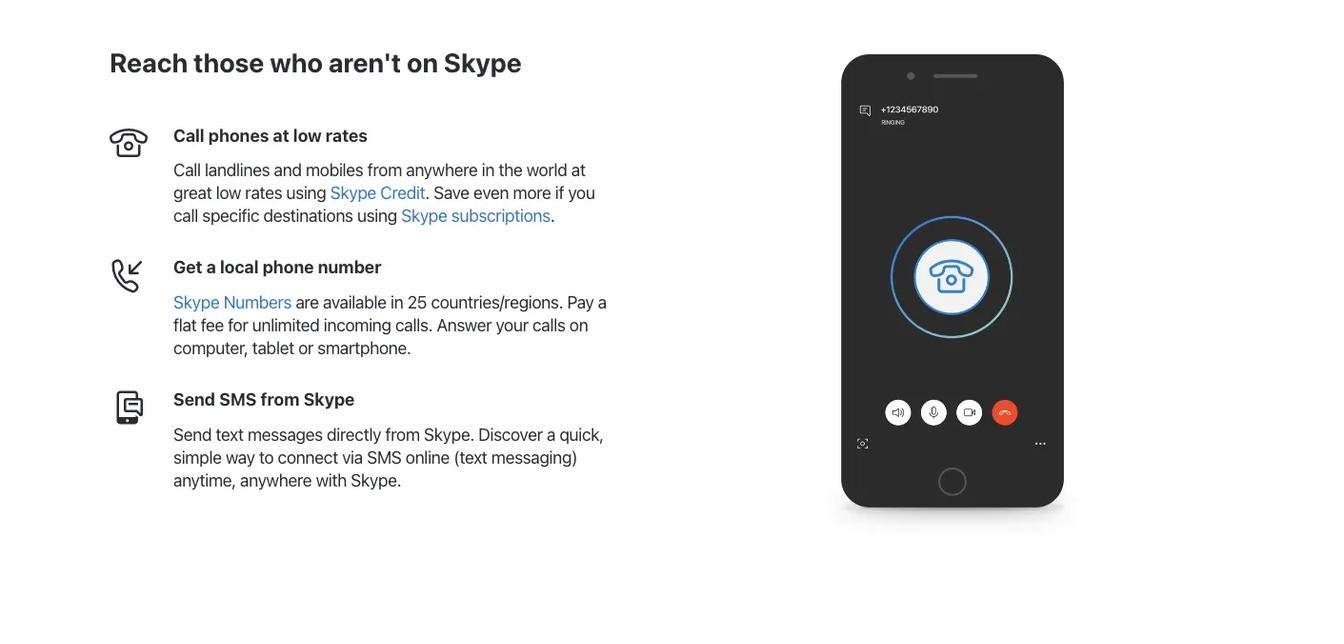 Task type: describe. For each thing, give the bounding box(es) containing it.
with
[[316, 470, 347, 490]]

in inside are available in 25 countries/regions. pay a flat fee for unlimited incoming calls. answer your calls on computer, tablet or smartphone.
[[391, 292, 403, 312]]

0 vertical spatial rates
[[326, 125, 368, 145]]

phone
[[263, 257, 314, 277]]

subscriptions
[[451, 206, 551, 226]]


[[110, 256, 148, 294]]

tablet
[[252, 338, 294, 358]]

destinations
[[263, 206, 353, 226]]

0 vertical spatial a
[[206, 257, 216, 277]]

available
[[323, 292, 387, 312]]

save
[[434, 183, 470, 203]]

get a local phone number
[[173, 257, 382, 277]]

more
[[513, 183, 551, 203]]

landlines
[[205, 160, 270, 180]]

mobiles
[[306, 160, 363, 180]]

unlimited
[[252, 315, 320, 335]]

1 horizontal spatial skype.
[[424, 424, 474, 445]]


[[110, 388, 148, 426]]

call
[[173, 206, 198, 226]]

sms inside send text messages directly from skype. discover a quick, simple way to connect via sms online (text messaging) anytime, anywhere with skype.
[[367, 447, 402, 468]]

from for 
[[385, 424, 420, 445]]

and
[[274, 160, 302, 180]]

flat
[[173, 315, 197, 335]]

messages
[[248, 424, 323, 445]]

those
[[194, 47, 264, 78]]

send sms from skype
[[173, 389, 355, 410]]

calls.
[[395, 315, 433, 335]]

messaging)
[[491, 447, 578, 468]]

0 horizontal spatial at
[[273, 125, 289, 145]]

credit
[[380, 183, 425, 203]]

skype for skype subscriptions .
[[401, 206, 447, 226]]

are
[[296, 292, 319, 312]]

anywhere inside send text messages directly from skype. discover a quick, simple way to connect via sms online (text messaging) anytime, anywhere with skype.
[[240, 470, 312, 490]]

specific
[[202, 206, 259, 226]]

answer
[[437, 315, 492, 335]]

directly
[[327, 424, 381, 445]]

incoming
[[324, 315, 391, 335]]

call for call landlines and mobiles from anywhere in the world at great low rates using
[[173, 160, 201, 180]]

skype subscriptions .
[[401, 206, 555, 226]]

0 horizontal spatial sms
[[219, 389, 257, 410]]

fee
[[201, 315, 224, 335]]

local
[[220, 257, 259, 277]]

who
[[270, 47, 323, 78]]

for
[[228, 315, 248, 335]]

great
[[173, 183, 212, 203]]

skype for skype numbers
[[173, 292, 219, 312]]

reach
[[110, 47, 188, 78]]

call phones at low rates
[[173, 125, 368, 145]]

1 vertical spatial .
[[551, 206, 555, 226]]

you
[[568, 183, 595, 203]]



Task type: vqa. For each thing, say whether or not it's contained in the screenshot.
CALLS.
yes



Task type: locate. For each thing, give the bounding box(es) containing it.
phones
[[208, 125, 269, 145]]

0 vertical spatial from
[[368, 160, 402, 180]]

on down pay
[[570, 315, 588, 335]]

skype
[[444, 47, 522, 78], [330, 183, 376, 203], [401, 206, 447, 226], [173, 292, 219, 312], [304, 389, 355, 410]]

1 vertical spatial skype.
[[351, 470, 401, 490]]

rates
[[326, 125, 368, 145], [245, 183, 282, 203]]

0 horizontal spatial using
[[286, 183, 326, 203]]

text
[[216, 424, 244, 445]]

using up destinations
[[286, 183, 326, 203]]

1 vertical spatial call
[[173, 160, 201, 180]]

a right pay
[[598, 292, 607, 312]]

1 horizontal spatial low
[[293, 125, 322, 145]]

0 vertical spatial send
[[173, 389, 215, 410]]

anywhere inside call landlines and mobiles from anywhere in the world at great low rates using
[[406, 160, 478, 180]]

1 vertical spatial in
[[391, 292, 403, 312]]

skype. down via
[[351, 470, 401, 490]]

world
[[527, 160, 567, 180]]

1 horizontal spatial sms
[[367, 447, 402, 468]]

from
[[368, 160, 402, 180], [261, 389, 300, 410], [385, 424, 420, 445]]

simple
[[173, 447, 222, 468]]

a inside are available in 25 countries/regions. pay a flat fee for unlimited incoming calls. answer your calls on computer, tablet or smartphone.
[[598, 292, 607, 312]]

to
[[259, 447, 274, 468]]

anywhere down 'to'
[[240, 470, 312, 490]]

quick,
[[560, 424, 604, 445]]

are available in 25 countries/regions. pay a flat fee for unlimited incoming calls. answer your calls on computer, tablet or smartphone.
[[173, 292, 607, 358]]

call for call phones at low rates
[[173, 125, 205, 145]]

in inside call landlines and mobiles from anywhere in the world at great low rates using
[[482, 160, 495, 180]]

from up online
[[385, 424, 420, 445]]

send inside send text messages directly from skype. discover a quick, simple way to connect via sms online (text messaging) anytime, anywhere with skype.
[[173, 424, 212, 445]]

the
[[499, 160, 523, 180]]

way
[[226, 447, 255, 468]]

sms right via
[[367, 447, 402, 468]]

on
[[407, 47, 438, 78], [570, 315, 588, 335]]

25
[[407, 292, 427, 312]]

anytime,
[[173, 470, 236, 490]]

skype numbers
[[173, 292, 292, 312]]

skype credit link
[[330, 183, 425, 203]]

from inside send text messages directly from skype. discover a quick, simple way to connect via sms online (text messaging) anytime, anywhere with skype.
[[385, 424, 420, 445]]

computer,
[[173, 338, 248, 358]]

at up and
[[273, 125, 289, 145]]

send for send text messages directly from skype. discover a quick, simple way to connect via sms online (text messaging) anytime, anywhere with skype.
[[173, 424, 212, 445]]

aren't
[[329, 47, 401, 78]]

skype for skype credit
[[330, 183, 376, 203]]

0 vertical spatial .
[[425, 183, 430, 203]]

even
[[474, 183, 509, 203]]

2 vertical spatial from
[[385, 424, 420, 445]]

smartphone.
[[318, 338, 411, 358]]

0 horizontal spatial in
[[391, 292, 403, 312]]

0 vertical spatial using
[[286, 183, 326, 203]]

0 horizontal spatial skype.
[[351, 470, 401, 490]]

from up messages
[[261, 389, 300, 410]]

1 horizontal spatial on
[[570, 315, 588, 335]]

call landlines and mobiles from anywhere in the world at great low rates using
[[173, 160, 586, 203]]

low inside call landlines and mobiles from anywhere in the world at great low rates using
[[216, 183, 241, 203]]

1 horizontal spatial using
[[357, 206, 397, 226]]

send up simple
[[173, 424, 212, 445]]

discover
[[478, 424, 543, 445]]

2 send from the top
[[173, 424, 212, 445]]

0 vertical spatial skype.
[[424, 424, 474, 445]]

call up great
[[173, 160, 201, 180]]

rates down and
[[245, 183, 282, 203]]

on right aren't
[[407, 47, 438, 78]]

call
[[173, 125, 205, 145], [173, 160, 201, 180]]

1 horizontal spatial anywhere
[[406, 160, 478, 180]]

1 vertical spatial at
[[571, 160, 586, 180]]

1 horizontal spatial at
[[571, 160, 586, 180]]

1 vertical spatial from
[[261, 389, 300, 410]]

send
[[173, 389, 215, 410], [173, 424, 212, 445]]

2 vertical spatial a
[[547, 424, 556, 445]]

call inside call landlines and mobiles from anywhere in the world at great low rates using
[[173, 160, 201, 180]]

0 vertical spatial on
[[407, 47, 438, 78]]

1 vertical spatial send
[[173, 424, 212, 445]]

numbers
[[224, 292, 292, 312]]

1 horizontal spatial rates
[[326, 125, 368, 145]]


[[110, 124, 148, 162]]

1 vertical spatial a
[[598, 292, 607, 312]]

rates inside call landlines and mobiles from anywhere in the world at great low rates using
[[245, 183, 282, 203]]

1 horizontal spatial in
[[482, 160, 495, 180]]

1 vertical spatial using
[[357, 206, 397, 226]]

from inside call landlines and mobiles from anywhere in the world at great low rates using
[[368, 160, 402, 180]]

in left 25
[[391, 292, 403, 312]]

low up and
[[293, 125, 322, 145]]

low
[[293, 125, 322, 145], [216, 183, 241, 203]]

using
[[286, 183, 326, 203], [357, 206, 397, 226]]

. left save
[[425, 183, 430, 203]]

.
[[425, 183, 430, 203], [551, 206, 555, 226]]

skype.
[[424, 424, 474, 445], [351, 470, 401, 490]]

0 vertical spatial at
[[273, 125, 289, 145]]

0 vertical spatial low
[[293, 125, 322, 145]]

on inside are available in 25 countries/regions. pay a flat fee for unlimited incoming calls. answer your calls on computer, tablet or smartphone.
[[570, 315, 588, 335]]

1 send from the top
[[173, 389, 215, 410]]

0 horizontal spatial a
[[206, 257, 216, 277]]

online
[[406, 447, 450, 468]]

countries/regions.
[[431, 292, 563, 312]]

1 call from the top
[[173, 125, 205, 145]]

in
[[482, 160, 495, 180], [391, 292, 403, 312]]

2 call from the top
[[173, 160, 201, 180]]

0 horizontal spatial rates
[[245, 183, 282, 203]]

send text messages directly from skype. discover a quick, simple way to connect via sms online (text messaging) anytime, anywhere with skype.
[[173, 424, 604, 490]]

your
[[496, 315, 529, 335]]

sms
[[219, 389, 257, 410], [367, 447, 402, 468]]

a right "get"
[[206, 257, 216, 277]]

send for send sms from skype
[[173, 389, 215, 410]]

from for 
[[368, 160, 402, 180]]

skype. up (text
[[424, 424, 474, 445]]

low up 'specific'
[[216, 183, 241, 203]]

a up messaging)
[[547, 424, 556, 445]]

1 horizontal spatial a
[[547, 424, 556, 445]]

1 horizontal spatial .
[[551, 206, 555, 226]]

if
[[555, 183, 564, 203]]

1 vertical spatial rates
[[245, 183, 282, 203]]

2 horizontal spatial a
[[598, 292, 607, 312]]

via
[[342, 447, 363, 468]]

0 vertical spatial sms
[[219, 389, 257, 410]]

0 vertical spatial in
[[482, 160, 495, 180]]

at inside call landlines and mobiles from anywhere in the world at great low rates using
[[571, 160, 586, 180]]

at
[[273, 125, 289, 145], [571, 160, 586, 180]]

send down computer,
[[173, 389, 215, 410]]

anywhere
[[406, 160, 478, 180], [240, 470, 312, 490]]

skype numbers link
[[173, 292, 292, 312]]

. inside the . save even more if you call specific destinations using
[[425, 183, 430, 203]]

skype subscriptions link
[[401, 206, 551, 226]]

in left the the
[[482, 160, 495, 180]]

pay
[[567, 292, 594, 312]]

using down skype credit
[[357, 206, 397, 226]]

at up you on the left top
[[571, 160, 586, 180]]

call left phones
[[173, 125, 205, 145]]

0 horizontal spatial low
[[216, 183, 241, 203]]

sms up text
[[219, 389, 257, 410]]

1 vertical spatial low
[[216, 183, 241, 203]]

0 vertical spatial call
[[173, 125, 205, 145]]

0 horizontal spatial .
[[425, 183, 430, 203]]

rates up mobiles
[[326, 125, 368, 145]]

calls
[[533, 315, 566, 335]]

0 vertical spatial anywhere
[[406, 160, 478, 180]]

a
[[206, 257, 216, 277], [598, 292, 607, 312], [547, 424, 556, 445]]

connect
[[278, 447, 338, 468]]

(text
[[454, 447, 487, 468]]

get
[[173, 257, 202, 277]]

1 vertical spatial on
[[570, 315, 588, 335]]

1 vertical spatial anywhere
[[240, 470, 312, 490]]

. save even more if you call specific destinations using
[[173, 183, 595, 226]]

using inside call landlines and mobiles from anywhere in the world at great low rates using
[[286, 183, 326, 203]]

or
[[298, 338, 313, 358]]

skype credit
[[330, 183, 425, 203]]

using inside the . save even more if you call specific destinations using
[[357, 206, 397, 226]]

. down more
[[551, 206, 555, 226]]

from up skype credit
[[368, 160, 402, 180]]

reach those who aren't on skype
[[110, 47, 522, 78]]

1 vertical spatial sms
[[367, 447, 402, 468]]

anywhere up save
[[406, 160, 478, 180]]

0 horizontal spatial anywhere
[[240, 470, 312, 490]]

number
[[318, 257, 382, 277]]

0 horizontal spatial on
[[407, 47, 438, 78]]

a inside send text messages directly from skype. discover a quick, simple way to connect via sms online (text messaging) anytime, anywhere with skype.
[[547, 424, 556, 445]]



